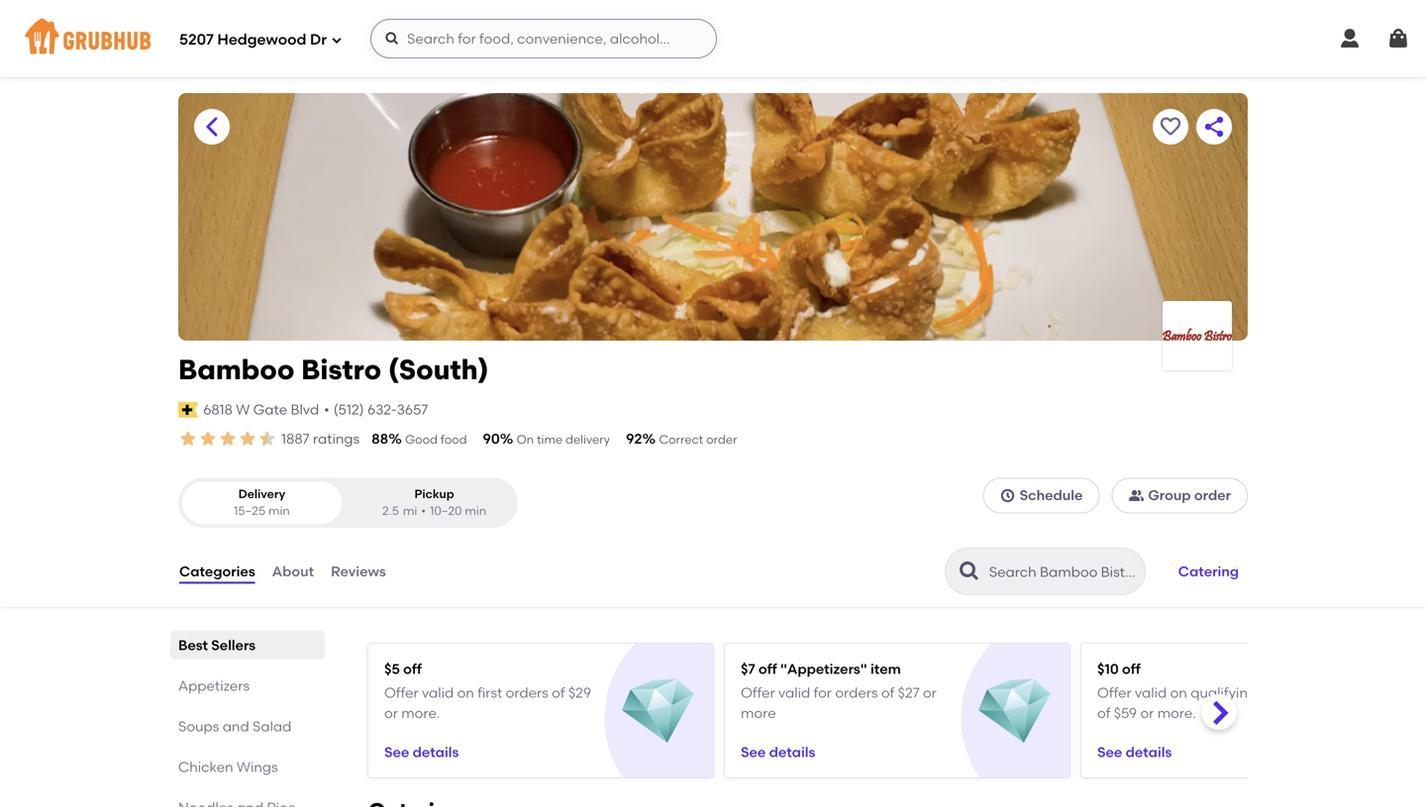 Task type: locate. For each thing, give the bounding box(es) containing it.
of for offer valid on qualifying orders of $59 or more.
[[1098, 705, 1111, 722]]

blvd
[[291, 401, 319, 418]]

1 see details from the left
[[384, 744, 459, 761]]

reviews button
[[330, 536, 387, 607]]

valid
[[422, 685, 454, 702], [779, 685, 811, 702], [1135, 685, 1167, 702]]

1 horizontal spatial off
[[759, 661, 777, 678]]

more.
[[402, 705, 440, 722], [1158, 705, 1197, 722]]

off right $7
[[759, 661, 777, 678]]

1 horizontal spatial •
[[421, 504, 426, 518]]

ratings
[[313, 431, 360, 447]]

on inside $10 off offer valid on qualifying orders of $59 or more.
[[1171, 685, 1188, 702]]

2 horizontal spatial svg image
[[1000, 488, 1016, 504]]

or
[[923, 685, 937, 702], [384, 705, 398, 722], [1141, 705, 1155, 722]]

on for first
[[457, 685, 474, 702]]

0 horizontal spatial order
[[707, 432, 738, 447]]

or down $5
[[384, 705, 398, 722]]

order for correct order
[[707, 432, 738, 447]]

0 horizontal spatial off
[[403, 661, 422, 678]]

search icon image
[[958, 560, 982, 584]]

2 horizontal spatial orders
[[1261, 685, 1304, 702]]

offer up "$59"
[[1098, 685, 1132, 702]]

$10 off offer valid on qualifying orders of $59 or more.
[[1098, 661, 1304, 722]]

or inside $5 off offer valid on first orders of $29 or more.
[[384, 705, 398, 722]]

valid left for
[[779, 685, 811, 702]]

caret left icon image
[[200, 115, 224, 139]]

3 orders from the left
[[1261, 685, 1304, 702]]

tab
[[178, 798, 317, 808]]

0 horizontal spatial orders
[[506, 685, 549, 702]]

1 more. from the left
[[402, 705, 440, 722]]

orders right qualifying
[[1261, 685, 1304, 702]]

2 orders from the left
[[836, 685, 878, 702]]

or inside $10 off offer valid on qualifying orders of $59 or more.
[[1141, 705, 1155, 722]]

2 valid from the left
[[779, 685, 811, 702]]

delivery
[[566, 432, 610, 447]]

on for qualifying
[[1171, 685, 1188, 702]]

delivery
[[238, 487, 285, 501]]

see details for $5 off offer valid on first orders of $29 or more.
[[384, 744, 459, 761]]

orders right first
[[506, 685, 549, 702]]

1 horizontal spatial min
[[465, 504, 487, 518]]

15–25
[[234, 504, 266, 518]]

see details down more
[[741, 744, 816, 761]]

1 horizontal spatial see details button
[[741, 735, 816, 771]]

order right group
[[1195, 487, 1232, 504]]

orders for offer valid on first orders of $29 or more.
[[506, 685, 549, 702]]

1 svg image from the left
[[1339, 27, 1362, 51]]

0 horizontal spatial valid
[[422, 685, 454, 702]]

0 horizontal spatial on
[[457, 685, 474, 702]]

soups
[[178, 718, 219, 735]]

see down more
[[741, 744, 766, 761]]

0 horizontal spatial svg image
[[331, 34, 343, 46]]

details for $10 off offer valid on qualifying orders of $59 or more.
[[1126, 744, 1172, 761]]

1 offer from the left
[[384, 685, 419, 702]]

$5
[[384, 661, 400, 678]]

valid left first
[[422, 685, 454, 702]]

0 horizontal spatial promo image
[[622, 676, 695, 748]]

min right 10–20
[[465, 504, 487, 518]]

or inside the $7 off "appetizers" item offer valid for orders of $27 or more
[[923, 685, 937, 702]]

details down more
[[770, 744, 816, 761]]

offer inside $10 off offer valid on qualifying orders of $59 or more.
[[1098, 685, 1132, 702]]

3 see details button from the left
[[1098, 735, 1172, 771]]

hedgewood
[[217, 31, 307, 49]]

bamboo bistro (south) logo image
[[1163, 319, 1233, 353]]

2 on from the left
[[1171, 685, 1188, 702]]

2 horizontal spatial see
[[1098, 744, 1123, 761]]

2 off from the left
[[759, 661, 777, 678]]

wings
[[237, 759, 278, 776]]

off inside the $7 off "appetizers" item offer valid for orders of $27 or more
[[759, 661, 777, 678]]

offer
[[384, 685, 419, 702], [741, 685, 775, 702], [1098, 685, 1132, 702]]

1887 ratings
[[281, 431, 360, 447]]

appetizers tab
[[178, 676, 317, 697]]

1 promo image from the left
[[622, 676, 695, 748]]

•
[[324, 401, 330, 418], [421, 504, 426, 518]]

• right the blvd
[[324, 401, 330, 418]]

see details down "$59"
[[1098, 744, 1172, 761]]

1 horizontal spatial see
[[741, 744, 766, 761]]

88
[[372, 431, 389, 447]]

option group
[[178, 478, 518, 528]]

3 off from the left
[[1123, 661, 1141, 678]]

chicken wings
[[178, 759, 278, 776]]

Search for food, convenience, alcohol... search field
[[371, 19, 717, 58]]

of inside $5 off offer valid on first orders of $29 or more.
[[552, 685, 565, 702]]

gate
[[253, 401, 287, 418]]

save this restaurant image
[[1159, 115, 1183, 139]]

0 horizontal spatial see details
[[384, 744, 459, 761]]

on left first
[[457, 685, 474, 702]]

1 horizontal spatial details
[[770, 744, 816, 761]]

soups and salad tab
[[178, 716, 317, 737]]

3 see from the left
[[1098, 744, 1123, 761]]

(512)
[[334, 401, 364, 418]]

order
[[707, 432, 738, 447], [1195, 487, 1232, 504]]

of left $27
[[882, 685, 895, 702]]

$10
[[1098, 661, 1119, 678]]

5207 hedgewood dr
[[179, 31, 327, 49]]

2 horizontal spatial off
[[1123, 661, 1141, 678]]

off inside $10 off offer valid on qualifying orders of $59 or more.
[[1123, 661, 1141, 678]]

92
[[626, 431, 643, 447]]

on left qualifying
[[1171, 685, 1188, 702]]

offer up more
[[741, 685, 775, 702]]

0 horizontal spatial of
[[552, 685, 565, 702]]

see down $5
[[384, 744, 409, 761]]

svg image inside schedule button
[[1000, 488, 1016, 504]]

0 horizontal spatial or
[[384, 705, 398, 722]]

2 details from the left
[[770, 744, 816, 761]]

see details button
[[384, 735, 459, 771], [741, 735, 816, 771], [1098, 735, 1172, 771]]

1 details from the left
[[413, 744, 459, 761]]

off inside $5 off offer valid on first orders of $29 or more.
[[403, 661, 422, 678]]

orders
[[506, 685, 549, 702], [836, 685, 878, 702], [1261, 685, 1304, 702]]

1 horizontal spatial or
[[923, 685, 937, 702]]

see details button for $5 off offer valid on first orders of $29 or more.
[[384, 735, 459, 771]]

$7 off "appetizers" item offer valid for orders of $27 or more
[[741, 661, 937, 722]]

of left '$29'
[[552, 685, 565, 702]]

correct
[[659, 432, 704, 447]]

salad
[[253, 718, 292, 735]]

0 vertical spatial order
[[707, 432, 738, 447]]

1 horizontal spatial more.
[[1158, 705, 1197, 722]]

on
[[457, 685, 474, 702], [1171, 685, 1188, 702]]

1 on from the left
[[457, 685, 474, 702]]

0 horizontal spatial more.
[[402, 705, 440, 722]]

1 horizontal spatial on
[[1171, 685, 1188, 702]]

reviews
[[331, 563, 386, 580]]

3 see details from the left
[[1098, 744, 1172, 761]]

1 off from the left
[[403, 661, 422, 678]]

best
[[178, 637, 208, 654]]

1 horizontal spatial orders
[[836, 685, 878, 702]]

order for group order
[[1195, 487, 1232, 504]]

order inside button
[[1195, 487, 1232, 504]]

see details button down $5
[[384, 735, 459, 771]]

valid for $10 off
[[1135, 685, 1167, 702]]

2 horizontal spatial details
[[1126, 744, 1172, 761]]

10–20
[[430, 504, 462, 518]]

• right mi
[[421, 504, 426, 518]]

valid up "$59"
[[1135, 685, 1167, 702]]

more
[[741, 705, 776, 722]]

or right $27
[[923, 685, 937, 702]]

of inside $10 off offer valid on qualifying orders of $59 or more.
[[1098, 705, 1111, 722]]

2 see details from the left
[[741, 744, 816, 761]]

see
[[384, 744, 409, 761], [741, 744, 766, 761], [1098, 744, 1123, 761]]

2 min from the left
[[465, 504, 487, 518]]

of left "$59"
[[1098, 705, 1111, 722]]

orders inside $5 off offer valid on first orders of $29 or more.
[[506, 685, 549, 702]]

1 horizontal spatial offer
[[741, 685, 775, 702]]

svg image
[[1339, 27, 1362, 51], [1387, 27, 1411, 51]]

see details button down "$59"
[[1098, 735, 1172, 771]]

6818 w gate blvd button
[[202, 399, 320, 421]]

2 horizontal spatial see details
[[1098, 744, 1172, 761]]

2 horizontal spatial see details button
[[1098, 735, 1172, 771]]

min inside pickup 2.5 mi • 10–20 min
[[465, 504, 487, 518]]

see details button for $7 off "appetizers" item offer valid for orders of $27 or more
[[741, 735, 816, 771]]

off right $10
[[1123, 661, 1141, 678]]

0 horizontal spatial see
[[384, 744, 409, 761]]

see details
[[384, 744, 459, 761], [741, 744, 816, 761], [1098, 744, 1172, 761]]

1 see details button from the left
[[384, 735, 459, 771]]

2 more. from the left
[[1158, 705, 1197, 722]]

3657
[[397, 401, 428, 418]]

$29
[[569, 685, 592, 702]]

offer for offer valid on qualifying orders of $59 or more.
[[1098, 685, 1132, 702]]

see for offer valid on first orders of $29 or more.
[[384, 744, 409, 761]]

1 vertical spatial order
[[1195, 487, 1232, 504]]

2 horizontal spatial offer
[[1098, 685, 1132, 702]]

details
[[413, 744, 459, 761], [770, 744, 816, 761], [1126, 744, 1172, 761]]

valid inside the $7 off "appetizers" item offer valid for orders of $27 or more
[[779, 685, 811, 702]]

2 promo image from the left
[[979, 676, 1051, 748]]

see details button down more
[[741, 735, 816, 771]]

1 horizontal spatial of
[[882, 685, 895, 702]]

more. inside $5 off offer valid on first orders of $29 or more.
[[402, 705, 440, 722]]

3 offer from the left
[[1098, 685, 1132, 702]]

2 see details button from the left
[[741, 735, 816, 771]]

1 horizontal spatial see details
[[741, 744, 816, 761]]

2 see from the left
[[741, 744, 766, 761]]

min down delivery
[[269, 504, 290, 518]]

0 horizontal spatial see details button
[[384, 735, 459, 771]]

0 horizontal spatial details
[[413, 744, 459, 761]]

on inside $5 off offer valid on first orders of $29 or more.
[[457, 685, 474, 702]]

of
[[552, 685, 565, 702], [882, 685, 895, 702], [1098, 705, 1111, 722]]

about
[[272, 563, 314, 580]]

for
[[814, 685, 832, 702]]

on
[[517, 432, 534, 447]]

main navigation navigation
[[0, 0, 1427, 77]]

2 horizontal spatial of
[[1098, 705, 1111, 722]]

1 see from the left
[[384, 744, 409, 761]]

save this restaurant button
[[1153, 109, 1189, 145]]

0 vertical spatial •
[[324, 401, 330, 418]]

see details down $5
[[384, 744, 459, 761]]

1 min from the left
[[269, 504, 290, 518]]

group
[[1149, 487, 1192, 504]]

good
[[405, 432, 438, 447]]

categories
[[179, 563, 255, 580]]

details down "$59"
[[1126, 744, 1172, 761]]

svg image
[[384, 31, 400, 47], [331, 34, 343, 46], [1000, 488, 1016, 504]]

details for $7 off "appetizers" item offer valid for orders of $27 or more
[[770, 744, 816, 761]]

1 horizontal spatial promo image
[[979, 676, 1051, 748]]

1 orders from the left
[[506, 685, 549, 702]]

orders inside $10 off offer valid on qualifying orders of $59 or more.
[[1261, 685, 1304, 702]]

star icon image
[[178, 429, 198, 449], [198, 429, 218, 449], [218, 429, 238, 449], [238, 429, 258, 449], [258, 429, 277, 449], [258, 429, 277, 449]]

pickup 2.5 mi • 10–20 min
[[382, 487, 487, 518]]

1 horizontal spatial order
[[1195, 487, 1232, 504]]

about button
[[271, 536, 315, 607]]

valid inside $10 off offer valid on qualifying orders of $59 or more.
[[1135, 685, 1167, 702]]

see details for $7 off "appetizers" item offer valid for orders of $27 or more
[[741, 744, 816, 761]]

1 horizontal spatial valid
[[779, 685, 811, 702]]

more. for first
[[402, 705, 440, 722]]

offer down $5
[[384, 685, 419, 702]]

or right "$59"
[[1141, 705, 1155, 722]]

item
[[871, 661, 901, 678]]

3 details from the left
[[1126, 744, 1172, 761]]

orders right for
[[836, 685, 878, 702]]

1 valid from the left
[[422, 685, 454, 702]]

1 vertical spatial •
[[421, 504, 426, 518]]

soups and salad
[[178, 718, 292, 735]]

3 valid from the left
[[1135, 685, 1167, 702]]

schedule
[[1020, 487, 1083, 504]]

more. inside $10 off offer valid on qualifying orders of $59 or more.
[[1158, 705, 1197, 722]]

valid inside $5 off offer valid on first orders of $29 or more.
[[422, 685, 454, 702]]

or for offer valid on first orders of $29 or more.
[[384, 705, 398, 722]]

2 horizontal spatial valid
[[1135, 685, 1167, 702]]

632-
[[368, 401, 397, 418]]

2 offer from the left
[[741, 685, 775, 702]]

0 horizontal spatial min
[[269, 504, 290, 518]]

min
[[269, 504, 290, 518], [465, 504, 487, 518]]

promo image
[[622, 676, 695, 748], [979, 676, 1051, 748]]

chicken wings tab
[[178, 757, 317, 778]]

w
[[236, 401, 250, 418]]

promo image for offer valid on first orders of $29 or more.
[[622, 676, 695, 748]]

details down $5 off offer valid on first orders of $29 or more.
[[413, 744, 459, 761]]

0 horizontal spatial offer
[[384, 685, 419, 702]]

0 horizontal spatial •
[[324, 401, 330, 418]]

off
[[403, 661, 422, 678], [759, 661, 777, 678], [1123, 661, 1141, 678]]

1 horizontal spatial svg image
[[1387, 27, 1411, 51]]

and
[[223, 718, 249, 735]]

• inside pickup 2.5 mi • 10–20 min
[[421, 504, 426, 518]]

offer inside $5 off offer valid on first orders of $29 or more.
[[384, 685, 419, 702]]

2.5
[[382, 504, 399, 518]]

see down "$59"
[[1098, 744, 1123, 761]]

2 horizontal spatial or
[[1141, 705, 1155, 722]]

order right correct
[[707, 432, 738, 447]]

0 horizontal spatial svg image
[[1339, 27, 1362, 51]]

off right $5
[[403, 661, 422, 678]]



Task type: vqa. For each thing, say whether or not it's contained in the screenshot.
2nd orders from left
yes



Task type: describe. For each thing, give the bounding box(es) containing it.
details for $5 off offer valid on first orders of $29 or more.
[[413, 744, 459, 761]]

promo image for offer valid for orders of $27 or more
[[979, 676, 1051, 748]]

Search Bamboo Bistro (South) search field
[[988, 563, 1139, 582]]

see details button for $10 off offer valid on qualifying orders of $59 or more.
[[1098, 735, 1172, 771]]

offer for offer valid on first orders of $29 or more.
[[384, 685, 419, 702]]

more. for qualifying
[[1158, 705, 1197, 722]]

min inside delivery 15–25 min
[[269, 504, 290, 518]]

mi
[[403, 504, 417, 518]]

qualifying
[[1191, 685, 1257, 702]]

share icon image
[[1203, 115, 1227, 139]]

time
[[537, 432, 563, 447]]

1 horizontal spatial svg image
[[384, 31, 400, 47]]

5207
[[179, 31, 214, 49]]

$59
[[1114, 705, 1138, 722]]

pickup
[[415, 487, 455, 501]]

$7
[[741, 661, 756, 678]]

dr
[[310, 31, 327, 49]]

best sellers
[[178, 637, 256, 654]]

catering button
[[1170, 550, 1248, 594]]

sellers
[[211, 637, 256, 654]]

on time delivery
[[517, 432, 610, 447]]

delivery 15–25 min
[[234, 487, 290, 518]]

correct order
[[659, 432, 738, 447]]

off for $5
[[403, 661, 422, 678]]

option group containing delivery 15–25 min
[[178, 478, 518, 528]]

catering
[[1179, 563, 1240, 580]]

• (512) 632-3657
[[324, 401, 428, 418]]

(512) 632-3657 button
[[334, 400, 428, 420]]

chicken
[[178, 759, 233, 776]]

first
[[478, 685, 503, 702]]

1887
[[281, 431, 310, 447]]

group order button
[[1112, 478, 1248, 514]]

best sellers tab
[[178, 635, 317, 656]]

6818
[[203, 401, 233, 418]]

subscription pass image
[[178, 402, 198, 418]]

schedule button
[[984, 478, 1100, 514]]

food
[[441, 432, 467, 447]]

see for offer valid for orders of $27 or more
[[741, 744, 766, 761]]

$27
[[898, 685, 920, 702]]

appetizers
[[178, 678, 250, 695]]

bamboo
[[178, 353, 295, 386]]

bamboo bistro (south)
[[178, 353, 489, 386]]

bistro
[[301, 353, 382, 386]]

(south)
[[388, 353, 489, 386]]

people icon image
[[1129, 488, 1145, 504]]

2 svg image from the left
[[1387, 27, 1411, 51]]

or for offer valid on qualifying orders of $59 or more.
[[1141, 705, 1155, 722]]

off for $7
[[759, 661, 777, 678]]

90
[[483, 431, 500, 447]]

6818 w gate blvd
[[203, 401, 319, 418]]

orders for offer valid on qualifying orders of $59 or more.
[[1261, 685, 1304, 702]]

good food
[[405, 432, 467, 447]]

off for $10
[[1123, 661, 1141, 678]]

$5 off offer valid on first orders of $29 or more.
[[384, 661, 592, 722]]

valid for $5 off
[[422, 685, 454, 702]]

group order
[[1149, 487, 1232, 504]]

of inside the $7 off "appetizers" item offer valid for orders of $27 or more
[[882, 685, 895, 702]]

see for offer valid on qualifying orders of $59 or more.
[[1098, 744, 1123, 761]]

of for offer valid on first orders of $29 or more.
[[552, 685, 565, 702]]

"appetizers"
[[781, 661, 868, 678]]

categories button
[[178, 536, 256, 607]]

orders inside the $7 off "appetizers" item offer valid for orders of $27 or more
[[836, 685, 878, 702]]

offer inside the $7 off "appetizers" item offer valid for orders of $27 or more
[[741, 685, 775, 702]]

see details for $10 off offer valid on qualifying orders of $59 or more.
[[1098, 744, 1172, 761]]



